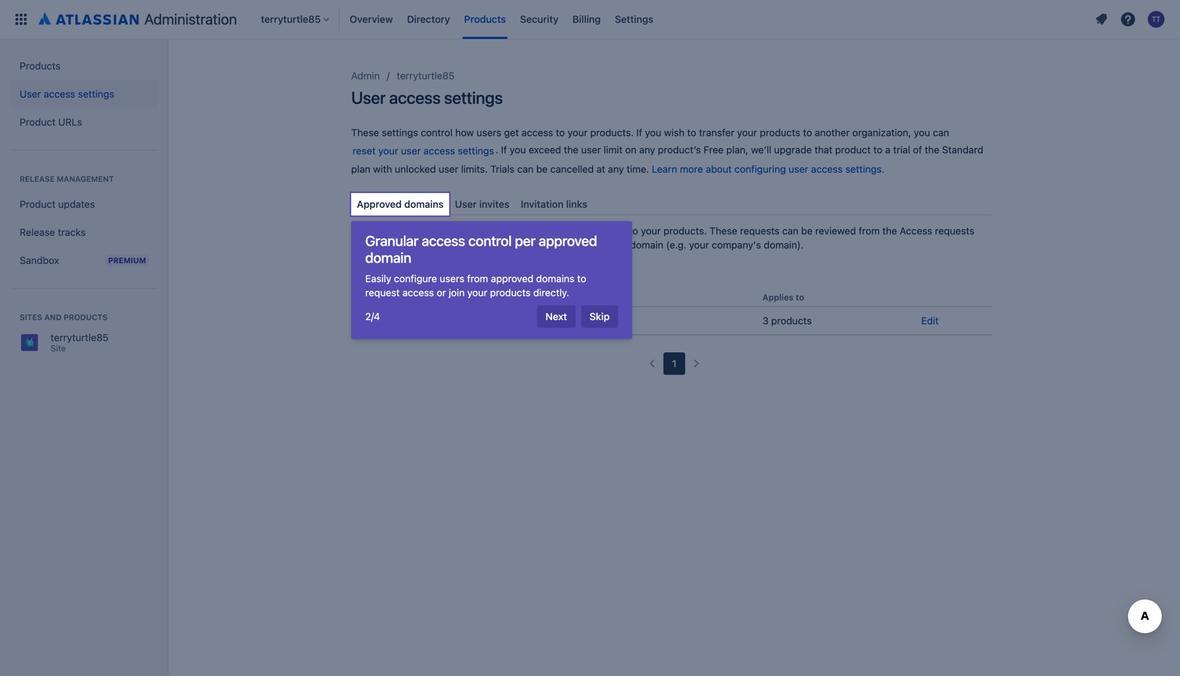 Task type: describe. For each thing, give the bounding box(es) containing it.
terryturtle85 site
[[51, 332, 109, 354]]

updates
[[58, 199, 95, 210]]

terryturtle85 for terryturtle85
[[397, 70, 455, 82]]

can inside the these settings control how users get access to your products. if you wish to transfer your products to another organization, you can reset your user access settings
[[934, 127, 950, 138]]

per
[[515, 233, 536, 249]]

you inside allow users with approved email domains to request access to your products. these requests can be reviewed from the access requests page. you can skip the review process if you trust a specific domain (e.g. your company's domain).
[[542, 239, 558, 251]]

more
[[680, 163, 704, 175]]

be inside allow users with approved email domains to request access to your products. these requests can be reviewed from the access requests page. you can skip the review process if you trust a specific domain (e.g. your company's domain).
[[802, 225, 813, 237]]

company's
[[712, 239, 762, 251]]

applies to
[[763, 293, 805, 303]]

invites
[[480, 198, 510, 210]]

urls
[[58, 116, 82, 128]]

if inside .     if you exceed the user limit on any product's free plan, we'll upgrade that product to a trial of the standard plan with unlocked user limits.     trials can be cancelled at any time.
[[501, 144, 507, 156]]

security link
[[516, 8, 563, 31]]

settings inside 'link'
[[78, 88, 114, 100]]

sites and products
[[20, 313, 108, 322]]

invitation
[[521, 198, 564, 210]]

invitation links
[[521, 198, 588, 210]]

global navigation element
[[8, 0, 1091, 39]]

user for add domain
[[455, 198, 477, 210]]

access down configure
[[403, 287, 434, 299]]

we'll
[[752, 144, 772, 156]]

0 horizontal spatial products link
[[11, 52, 157, 80]]

release for release management
[[20, 175, 55, 184]]

access
[[900, 225, 933, 237]]

limits.
[[461, 163, 488, 175]]

learn
[[652, 163, 678, 175]]

join
[[449, 287, 465, 299]]

be inside .     if you exceed the user limit on any product's free plan, we'll upgrade that product to a trial of the standard plan with unlocked user limits.     trials can be cancelled at any time.
[[537, 163, 548, 175]]

directory link
[[403, 8, 455, 31]]

trial
[[894, 144, 911, 156]]

these settings control how users get access to your products. if you wish to transfer your products to another organization, you can reset your user access settings
[[351, 127, 950, 157]]

1 horizontal spatial approved
[[491, 273, 534, 285]]

the up cancelled
[[564, 144, 579, 156]]

get
[[504, 127, 519, 138]]

0 horizontal spatial products
[[20, 60, 61, 72]]

administration
[[144, 10, 237, 28]]

release tracks
[[20, 227, 86, 238]]

administration banner
[[0, 0, 1181, 39]]

user access settings inside 'link'
[[20, 88, 114, 100]]

premium
[[108, 256, 146, 265]]

product
[[836, 144, 871, 156]]

with inside allow users with approved email domains to request access to your products. these requests can be reviewed from the access requests page. you can skip the review process if you trust a specific domain (e.g. your company's domain).
[[412, 225, 431, 237]]

administration link
[[34, 8, 243, 31]]

allow
[[357, 225, 381, 237]]

admin
[[351, 70, 380, 82]]

limit
[[604, 144, 623, 156]]

terryturtle85 link
[[397, 67, 455, 84]]

.
[[496, 144, 499, 156]]

cancelled
[[551, 163, 594, 175]]

3
[[763, 315, 769, 327]]

any domain button
[[357, 313, 427, 330]]

products. inside allow users with approved email domains to request access to your products. these requests can be reviewed from the access requests page. you can skip the review process if you trust a specific domain (e.g. your company's domain).
[[664, 225, 707, 237]]

sandbox
[[20, 255, 59, 266]]

user invites
[[455, 198, 510, 210]]

user inside 'link'
[[20, 88, 41, 100]]

user for reset your user access settings
[[351, 88, 386, 108]]

terryturtle85 for terryturtle85 site
[[51, 332, 109, 344]]

any
[[357, 314, 374, 326]]

of
[[914, 144, 923, 156]]

.     if you exceed the user limit on any product's free plan, we'll upgrade that product to a trial of the standard plan with unlocked user limits.     trials can be cancelled at any time.
[[351, 144, 984, 175]]

user inside the these settings control how users get access to your products. if you wish to transfer your products to another organization, you can reset your user access settings
[[401, 145, 421, 157]]

control for per
[[469, 233, 512, 249]]

and
[[44, 313, 62, 322]]

transfer
[[699, 127, 735, 138]]

domains inside the granular access control per approved domain easily configure users from approved domains to request access or join your products directly.
[[536, 273, 575, 285]]

products. inside the these settings control how users get access to your products. if you wish to transfer your products to another organization, you can reset your user access settings
[[591, 127, 634, 138]]

approved
[[357, 198, 402, 210]]

site
[[51, 344, 66, 354]]

user left limits.
[[439, 163, 459, 175]]

add domain
[[366, 266, 421, 278]]

a inside allow users with approved email domains to request access to your products. these requests can be reviewed from the access requests page. you can skip the review process if you trust a specific domain (e.g. your company's domain).
[[584, 239, 590, 251]]

access inside 'link'
[[44, 88, 75, 100]]

pagination element
[[642, 353, 708, 375]]

the right skip
[[445, 239, 460, 251]]

products inside global navigation element
[[464, 13, 506, 25]]

these inside the these settings control how users get access to your products. if you wish to transfer your products to another organization, you can reset your user access settings
[[351, 127, 379, 138]]

next button
[[537, 306, 576, 328]]

skip
[[590, 311, 610, 323]]

tab list containing approved domains
[[351, 193, 998, 216]]

time.
[[627, 163, 650, 175]]

1 horizontal spatial any
[[640, 144, 656, 156]]

release for release tracks
[[20, 227, 55, 238]]

product urls link
[[11, 108, 157, 136]]

if inside the these settings control how users get access to your products. if you wish to transfer your products to another organization, you can reset your user access settings
[[637, 127, 643, 138]]

configure
[[394, 273, 437, 285]]

tracks
[[58, 227, 86, 238]]

product for product urls
[[20, 116, 56, 128]]

control for how
[[421, 127, 453, 138]]

at
[[597, 163, 606, 175]]

domain right any
[[377, 314, 410, 326]]

granular
[[366, 233, 419, 249]]

plan,
[[727, 144, 749, 156]]

edit
[[922, 315, 939, 327]]

organization,
[[853, 127, 912, 138]]

review
[[462, 239, 492, 251]]

learn more about configuring user access settings.
[[652, 163, 885, 175]]

domain inside the granular access control per approved domain easily configure users from approved domains to request access or join your products directly.
[[366, 250, 412, 266]]

products inside the granular access control per approved domain easily configure users from approved domains to request access or join your products directly.
[[490, 287, 531, 299]]

user down "upgrade"
[[789, 163, 809, 175]]

settings.
[[846, 163, 885, 175]]

or
[[437, 287, 446, 299]]

overview
[[350, 13, 393, 25]]

exceed
[[529, 144, 562, 156]]

applies
[[763, 293, 794, 303]]

1 button
[[664, 353, 686, 375]]

next
[[546, 311, 567, 323]]

product updates link
[[11, 190, 157, 219]]

directly.
[[534, 287, 570, 299]]

if
[[533, 239, 539, 251]]

allow users with approved email domains to request access to your products. these requests can be reviewed from the access requests page. you can skip the review process if you trust a specific domain (e.g. your company's domain).
[[357, 225, 975, 251]]

a inside .     if you exceed the user limit on any product's free plan, we'll upgrade that product to a trial of the standard plan with unlocked user limits.     trials can be cancelled at any time.
[[886, 144, 891, 156]]

the right of
[[925, 144, 940, 156]]

2 requests from the left
[[936, 225, 975, 237]]

user up at
[[582, 144, 601, 156]]

learn more about configuring user access settings. link
[[652, 163, 885, 175]]

products inside the these settings control how users get access to your products. if you wish to transfer your products to another organization, you can reset your user access settings
[[760, 127, 801, 138]]

you left wish
[[645, 127, 662, 138]]



Task type: locate. For each thing, give the bounding box(es) containing it.
can inside .     if you exceed the user limit on any product's free plan, we'll upgrade that product to a trial of the standard plan with unlocked user limits.     trials can be cancelled at any time.
[[518, 163, 534, 175]]

your right join
[[468, 287, 488, 299]]

0 horizontal spatial requests
[[741, 225, 780, 237]]

you down get
[[510, 144, 526, 156]]

access up product urls
[[44, 88, 75, 100]]

approved domains
[[357, 198, 444, 210]]

your inside the granular access control per approved domain easily configure users from approved domains to request access or join your products directly.
[[468, 287, 488, 299]]

another
[[815, 127, 850, 138]]

products. up (e.g.
[[664, 225, 707, 237]]

can up the domain).
[[783, 225, 799, 237]]

product's
[[658, 144, 701, 156]]

be down the exceed
[[537, 163, 548, 175]]

from inside the granular access control per approved domain easily configure users from approved domains to request access or join your products directly.
[[467, 273, 489, 285]]

1 release from the top
[[20, 175, 55, 184]]

request down the easily
[[366, 287, 400, 299]]

granular access control per approved domain easily configure users from approved domains to request access or join your products directly.
[[366, 233, 598, 299]]

1 vertical spatial with
[[412, 225, 431, 237]]

how
[[456, 127, 474, 138]]

access up the exceed
[[522, 127, 554, 138]]

0 vertical spatial products link
[[460, 8, 511, 31]]

1 horizontal spatial products.
[[664, 225, 707, 237]]

2 horizontal spatial user
[[455, 198, 477, 210]]

domain left (e.g.
[[630, 239, 664, 251]]

1 horizontal spatial be
[[802, 225, 813, 237]]

users
[[477, 127, 502, 138], [384, 225, 409, 237], [440, 273, 465, 285]]

2 horizontal spatial users
[[477, 127, 502, 138]]

1 horizontal spatial if
[[637, 127, 643, 138]]

standard
[[943, 144, 984, 156]]

with
[[373, 163, 392, 175], [412, 225, 431, 237]]

user up unlocked
[[401, 145, 421, 157]]

trials
[[491, 163, 515, 175]]

1 requests from the left
[[741, 225, 780, 237]]

your
[[568, 127, 588, 138], [738, 127, 758, 138], [379, 145, 399, 157], [641, 225, 661, 237], [690, 239, 710, 251], [468, 287, 488, 299]]

1 horizontal spatial a
[[886, 144, 891, 156]]

terryturtle85 down directory link
[[397, 70, 455, 82]]

approved right if
[[539, 233, 598, 249]]

can up standard
[[934, 127, 950, 138]]

easily
[[366, 273, 392, 285]]

1 vertical spatial be
[[802, 225, 813, 237]]

2 product from the top
[[20, 199, 56, 210]]

to right applies
[[796, 293, 805, 303]]

product left urls
[[20, 116, 56, 128]]

0 horizontal spatial any
[[608, 163, 624, 175]]

products. up limit
[[591, 127, 634, 138]]

your right reset
[[379, 145, 399, 157]]

1 vertical spatial domains
[[505, 225, 544, 237]]

0 horizontal spatial control
[[421, 127, 453, 138]]

the left access
[[883, 225, 898, 237]]

access inside allow users with approved email domains to request access to your products. these requests can be reviewed from the access requests page. you can skip the review process if you trust a specific domain (e.g. your company's domain).
[[595, 225, 627, 237]]

security
[[520, 13, 559, 25]]

0 vertical spatial domains
[[405, 198, 444, 210]]

if up on on the top right of page
[[637, 127, 643, 138]]

0 vertical spatial be
[[537, 163, 548, 175]]

admin link
[[351, 67, 380, 84]]

1 product from the top
[[20, 116, 56, 128]]

0 vertical spatial users
[[477, 127, 502, 138]]

0 vertical spatial control
[[421, 127, 453, 138]]

1 horizontal spatial control
[[469, 233, 512, 249]]

from down the review
[[467, 273, 489, 285]]

1 horizontal spatial terryturtle85
[[397, 70, 455, 82]]

products down applies to
[[772, 315, 812, 327]]

user access settings up urls
[[20, 88, 114, 100]]

users inside the these settings control how users get access to your products. if you wish to transfer your products to another organization, you can reset your user access settings
[[477, 127, 502, 138]]

users up you
[[384, 225, 409, 237]]

to inside the granular access control per approved domain easily configure users from approved domains to request access or join your products directly.
[[578, 273, 587, 285]]

1 user access settings from the left
[[351, 88, 503, 108]]

users up join
[[440, 273, 465, 285]]

0 horizontal spatial request
[[366, 287, 400, 299]]

2 vertical spatial users
[[440, 273, 465, 285]]

to
[[556, 127, 565, 138], [688, 127, 697, 138], [804, 127, 813, 138], [874, 144, 883, 156], [546, 225, 555, 237], [629, 225, 639, 237], [578, 273, 587, 285], [796, 293, 805, 303]]

1 vertical spatial from
[[467, 273, 489, 285]]

with right plan
[[373, 163, 392, 175]]

0 horizontal spatial user access settings
[[20, 88, 114, 100]]

1 horizontal spatial from
[[859, 225, 880, 237]]

edit button
[[922, 314, 939, 328]]

links
[[567, 198, 588, 210]]

1 vertical spatial product
[[20, 199, 56, 210]]

product for product updates
[[20, 199, 56, 210]]

control inside the granular access control per approved domain easily configure users from approved domains to request access or join your products directly.
[[469, 233, 512, 249]]

if
[[637, 127, 643, 138], [501, 144, 507, 156]]

products up "upgrade"
[[760, 127, 801, 138]]

release inside 'link'
[[20, 227, 55, 238]]

management
[[57, 175, 114, 184]]

access
[[389, 88, 441, 108], [44, 88, 75, 100], [522, 127, 554, 138], [424, 145, 455, 157], [812, 163, 843, 175], [595, 225, 627, 237], [422, 233, 465, 249], [403, 287, 434, 299]]

products link up product urls link
[[11, 52, 157, 80]]

1 horizontal spatial request
[[558, 225, 593, 237]]

about
[[706, 163, 732, 175]]

from inside allow users with approved email domains to request access to your products. these requests can be reviewed from the access requests page. you can skip the review process if you trust a specific domain (e.g. your company's domain).
[[859, 225, 880, 237]]

1 vertical spatial products
[[20, 60, 61, 72]]

1 vertical spatial any
[[608, 163, 624, 175]]

0 horizontal spatial user
[[20, 88, 41, 100]]

request inside allow users with approved email domains to request access to your products. these requests can be reviewed from the access requests page. you can skip the review process if you trust a specific domain (e.g. your company's domain).
[[558, 225, 593, 237]]

0 horizontal spatial be
[[537, 163, 548, 175]]

to down "organization,"
[[874, 144, 883, 156]]

0 vertical spatial from
[[859, 225, 880, 237]]

1 vertical spatial request
[[366, 287, 400, 299]]

a left trial
[[886, 144, 891, 156]]

0 horizontal spatial terryturtle85
[[51, 332, 109, 344]]

access up unlocked
[[424, 145, 455, 157]]

1 horizontal spatial user
[[351, 88, 386, 108]]

page.
[[357, 239, 383, 251]]

1
[[672, 358, 677, 370]]

release
[[20, 175, 55, 184], [20, 227, 55, 238]]

with inside .     if you exceed the user limit on any product's free plan, we'll upgrade that product to a trial of the standard plan with unlocked user limits.     trials can be cancelled at any time.
[[373, 163, 392, 175]]

atlassian image
[[39, 10, 139, 27], [39, 10, 139, 27]]

if right . in the top of the page
[[501, 144, 507, 156]]

access down terryturtle85 link on the left top of page
[[389, 88, 441, 108]]

that
[[815, 144, 833, 156]]

to right wish
[[688, 127, 697, 138]]

1 vertical spatial release
[[20, 227, 55, 238]]

0 horizontal spatial a
[[584, 239, 590, 251]]

email
[[478, 225, 502, 237]]

settings up product urls link
[[78, 88, 114, 100]]

your up plan,
[[738, 127, 758, 138]]

0 horizontal spatial approved
[[433, 225, 476, 237]]

domains
[[405, 198, 444, 210], [505, 225, 544, 237], [536, 273, 575, 285]]

1 horizontal spatial with
[[412, 225, 431, 237]]

0 vertical spatial if
[[637, 127, 643, 138]]

plan
[[351, 163, 371, 175]]

0 horizontal spatial these
[[351, 127, 379, 138]]

1 horizontal spatial products link
[[460, 8, 511, 31]]

you inside .     if you exceed the user limit on any product's free plan, we'll upgrade that product to a trial of the standard plan with unlocked user limits.     trials can be cancelled at any time.
[[510, 144, 526, 156]]

domain
[[357, 293, 389, 303]]

configuring
[[735, 163, 787, 175]]

2 vertical spatial domains
[[536, 273, 575, 285]]

control up reset your user access settings button
[[421, 127, 453, 138]]

settings link
[[611, 8, 658, 31]]

domains up 'directly.'
[[536, 273, 575, 285]]

unlocked
[[395, 163, 436, 175]]

products.
[[591, 127, 634, 138], [664, 225, 707, 237]]

0 horizontal spatial if
[[501, 144, 507, 156]]

skip button
[[581, 306, 619, 328]]

free
[[704, 144, 724, 156]]

user down admin 'link'
[[351, 88, 386, 108]]

settings
[[444, 88, 503, 108], [78, 88, 114, 100], [382, 127, 418, 138], [458, 145, 494, 157]]

0 vertical spatial request
[[558, 225, 593, 237]]

1 vertical spatial products link
[[11, 52, 157, 80]]

a right trust
[[584, 239, 590, 251]]

1 vertical spatial if
[[501, 144, 507, 156]]

can right trials
[[518, 163, 534, 175]]

settings up reset your user access settings button
[[382, 127, 418, 138]]

domain down granular at the top
[[366, 250, 412, 266]]

user access settings link
[[11, 80, 157, 108]]

1 vertical spatial terryturtle85
[[51, 332, 109, 344]]

2/4
[[366, 311, 380, 323]]

these up company's
[[710, 225, 738, 237]]

reset your user access settings button
[[351, 140, 496, 162]]

domains down unlocked
[[405, 198, 444, 210]]

products
[[760, 127, 801, 138], [490, 287, 531, 299], [64, 313, 108, 322], [772, 315, 812, 327]]

release up sandbox
[[20, 227, 55, 238]]

products up user access settings 'link'
[[20, 60, 61, 72]]

0 horizontal spatial with
[[373, 163, 392, 175]]

be up the domain).
[[802, 225, 813, 237]]

0 vertical spatial terryturtle85
[[397, 70, 455, 82]]

approved inside allow users with approved email domains to request access to your products. these requests can be reviewed from the access requests page. you can skip the review process if you trust a specific domain (e.g. your company's domain).
[[433, 225, 476, 237]]

approved up skip
[[433, 225, 476, 237]]

control inside the these settings control how users get access to your products. if you wish to transfer your products to another organization, you can reset your user access settings
[[421, 127, 453, 138]]

upgrade
[[775, 144, 812, 156]]

0 horizontal spatial from
[[467, 273, 489, 285]]

you
[[385, 239, 402, 251]]

approved down process
[[491, 273, 534, 285]]

control left per at the top of page
[[469, 233, 512, 249]]

any right at
[[608, 163, 624, 175]]

2 horizontal spatial approved
[[539, 233, 598, 249]]

user
[[351, 88, 386, 108], [20, 88, 41, 100], [455, 198, 477, 210]]

settings up how
[[444, 88, 503, 108]]

3 products
[[763, 315, 812, 327]]

0 vertical spatial products.
[[591, 127, 634, 138]]

on
[[626, 144, 637, 156]]

your up cancelled
[[568, 127, 588, 138]]

products left the "security"
[[464, 13, 506, 25]]

release up product updates
[[20, 175, 55, 184]]

terryturtle85 down the sites and products in the top left of the page
[[51, 332, 109, 344]]

directory
[[407, 13, 450, 25]]

0 vertical spatial with
[[373, 163, 392, 175]]

products up the terryturtle85 site
[[64, 313, 108, 322]]

to up the exceed
[[556, 127, 565, 138]]

request inside the granular access control per approved domain easily configure users from approved domains to request access or join your products directly.
[[366, 287, 400, 299]]

from right the reviewed
[[859, 225, 880, 237]]

settings
[[615, 13, 654, 25]]

these up reset
[[351, 127, 379, 138]]

0 horizontal spatial products.
[[591, 127, 634, 138]]

your right (e.g.
[[690, 239, 710, 251]]

0 horizontal spatial users
[[384, 225, 409, 237]]

you
[[645, 127, 662, 138], [915, 127, 931, 138], [510, 144, 526, 156], [542, 239, 558, 251]]

1 horizontal spatial requests
[[936, 225, 975, 237]]

release management
[[20, 175, 114, 184]]

sites
[[20, 313, 42, 322]]

your down time. at the top of page
[[641, 225, 661, 237]]

domains inside allow users with approved email domains to request access to your products. these requests can be reviewed from the access requests page. you can skip the review process if you trust a specific domain (e.g. your company's domain).
[[505, 225, 544, 237]]

domains up if
[[505, 225, 544, 237]]

1 vertical spatial users
[[384, 225, 409, 237]]

to up "upgrade"
[[804, 127, 813, 138]]

product urls
[[20, 116, 82, 128]]

products link left security link
[[460, 8, 511, 31]]

to down 'invitation links'
[[546, 225, 555, 237]]

tab list
[[351, 193, 998, 216]]

1 vertical spatial products.
[[664, 225, 707, 237]]

tab
[[357, 198, 444, 212]]

settings up limits.
[[458, 145, 494, 157]]

0 vertical spatial release
[[20, 175, 55, 184]]

requests right access
[[936, 225, 975, 237]]

add domain button
[[357, 261, 429, 283]]

1 horizontal spatial products
[[464, 13, 506, 25]]

domain).
[[764, 239, 804, 251]]

1 horizontal spatial users
[[440, 273, 465, 285]]

can right you
[[405, 239, 421, 251]]

1 vertical spatial control
[[469, 233, 512, 249]]

skip
[[424, 239, 442, 251]]

users inside the granular access control per approved domain easily configure users from approved domains to request access or join your products directly.
[[440, 273, 465, 285]]

user left invites
[[455, 198, 477, 210]]

0 vertical spatial product
[[20, 116, 56, 128]]

access up specific on the right of the page
[[595, 225, 627, 237]]

0 vertical spatial products
[[464, 13, 506, 25]]

these inside allow users with approved email domains to request access to your products. these requests can be reviewed from the access requests page. you can skip the review process if you trust a specific domain (e.g. your company's domain).
[[710, 225, 738, 237]]

products left 'directly.'
[[490, 287, 531, 299]]

to down trust
[[578, 273, 587, 285]]

1 vertical spatial these
[[710, 225, 738, 237]]

any right on on the top right of page
[[640, 144, 656, 156]]

1 vertical spatial a
[[584, 239, 590, 251]]

1 horizontal spatial user access settings
[[351, 88, 503, 108]]

product up release tracks
[[20, 199, 56, 210]]

to inside .     if you exceed the user limit on any product's free plan, we'll upgrade that product to a trial of the standard plan with unlocked user limits.     trials can be cancelled at any time.
[[874, 144, 883, 156]]

trust
[[561, 239, 582, 251]]

requests up company's
[[741, 225, 780, 237]]

users up . in the top of the page
[[477, 127, 502, 138]]

reviewed
[[816, 225, 857, 237]]

request up trust
[[558, 225, 593, 237]]

you up of
[[915, 127, 931, 138]]

users inside allow users with approved email domains to request access to your products. these requests can be reviewed from the access requests page. you can skip the review process if you trust a specific domain (e.g. your company's domain).
[[384, 225, 409, 237]]

specific
[[592, 239, 628, 251]]

with up skip
[[412, 225, 431, 237]]

wish
[[664, 127, 685, 138]]

1 horizontal spatial these
[[710, 225, 738, 237]]

2 release from the top
[[20, 227, 55, 238]]

domain inside allow users with approved email domains to request access to your products. these requests can be reviewed from the access requests page. you can skip the review process if you trust a specific domain (e.g. your company's domain).
[[630, 239, 664, 251]]

overview link
[[346, 8, 397, 31]]

0 vertical spatial any
[[640, 144, 656, 156]]

to down time. at the top of page
[[629, 225, 639, 237]]

access up configure
[[422, 233, 465, 249]]

you right if
[[542, 239, 558, 251]]

2 user access settings from the left
[[20, 88, 114, 100]]

any
[[640, 144, 656, 156], [608, 163, 624, 175]]

terryturtle85
[[397, 70, 455, 82], [51, 332, 109, 344]]

0 vertical spatial these
[[351, 127, 379, 138]]

reset
[[353, 145, 376, 157]]

access down 'that'
[[812, 163, 843, 175]]

product updates
[[20, 199, 95, 210]]

0 vertical spatial a
[[886, 144, 891, 156]]

user up product urls
[[20, 88, 41, 100]]

release tracks link
[[11, 219, 157, 247]]

domain down you
[[387, 266, 421, 278]]

user access settings down terryturtle85 link on the left top of page
[[351, 88, 503, 108]]

product
[[20, 116, 56, 128], [20, 199, 56, 210]]

request
[[558, 225, 593, 237], [366, 287, 400, 299]]

products
[[464, 13, 506, 25], [20, 60, 61, 72]]



Task type: vqa. For each thing, say whether or not it's contained in the screenshot.
field
no



